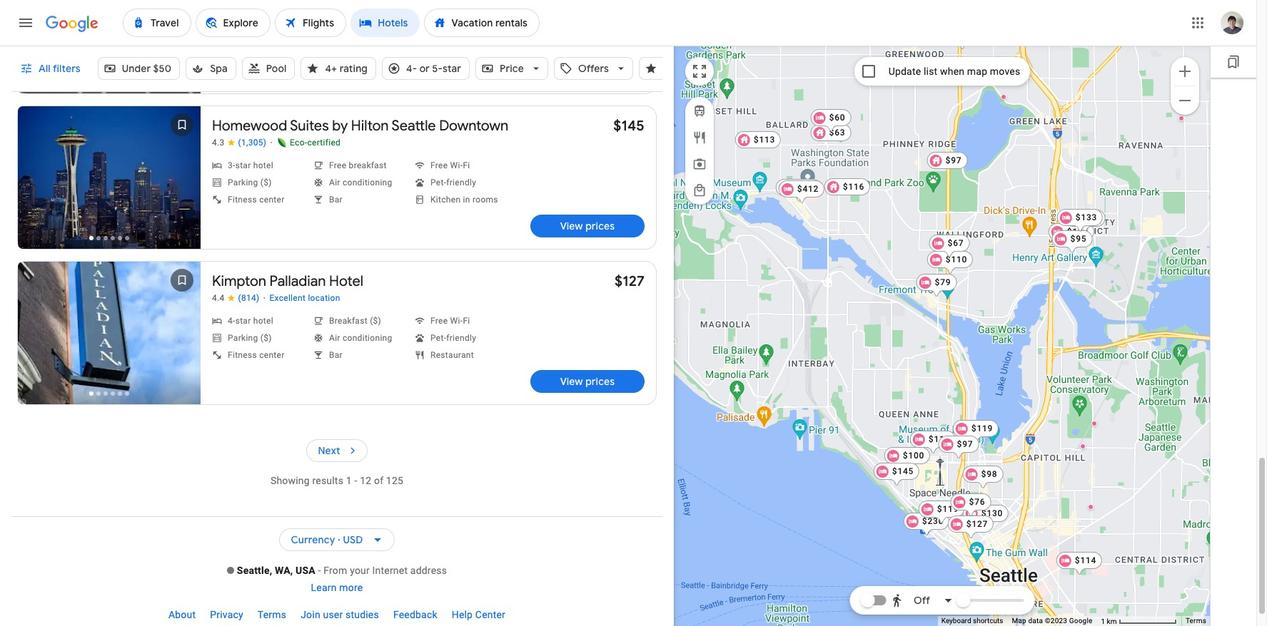 Task type: describe. For each thing, give the bounding box(es) containing it.
internet
[[372, 566, 408, 577]]

view prices for $145
[[560, 220, 615, 233]]

12
[[360, 475, 371, 487]]

next image for $127
[[165, 319, 199, 353]]

address
[[410, 566, 447, 577]]

about link
[[161, 604, 203, 627]]

$145 link inside the map region
[[874, 463, 920, 488]]

keyboard shortcuts button
[[941, 617, 1003, 627]]

photo 1 image for $127
[[18, 262, 201, 405]]

view prices link for $145
[[530, 215, 645, 238]]

$412
[[797, 184, 819, 194]]

1 vertical spatial $97
[[957, 440, 973, 450]]

eco-
[[290, 138, 307, 148]]

$63
[[829, 128, 846, 138]]

google
[[1069, 618, 1093, 625]]

shafer baillie mansion bed & breakfast image
[[1080, 444, 1086, 450]]

4.3 out of 5 stars from 1,305 reviews image
[[212, 138, 266, 148]]

$149
[[794, 183, 816, 193]]

125
[[386, 475, 403, 487]]

view for $127
[[560, 376, 583, 388]]

$63 link
[[811, 124, 851, 141]]

$133
[[1076, 213, 1097, 223]]

map
[[967, 66, 987, 77]]

$50
[[153, 62, 171, 75]]

pool button
[[242, 51, 295, 86]]

$127 inside the map region
[[966, 520, 988, 530]]

showing results 1 - 12 of 125
[[271, 475, 403, 487]]

4- or 5-star button
[[382, 51, 470, 86]]

excellent location link
[[269, 293, 340, 305]]

join user studies
[[301, 610, 379, 621]]

$114 link
[[1056, 553, 1102, 577]]

photos list for $145
[[18, 106, 201, 263]]

0 vertical spatial $127
[[615, 273, 645, 291]]

km
[[1107, 618, 1117, 626]]

1 view prices button from the top
[[530, 59, 645, 82]]

zoom in map image
[[1177, 62, 1194, 80]]

keyboard
[[941, 618, 971, 625]]

view prices button for $127
[[530, 371, 645, 393]]

$133 link
[[1057, 209, 1103, 233]]

$113 for the left $113 link
[[754, 135, 775, 145]]

seattle, wa, usa - from your internet address
[[237, 566, 447, 577]]

terms for the left terms "link"
[[258, 610, 286, 621]]

view prices link for $127
[[530, 371, 645, 393]]

save homewood suites by hilton seattle downtown to collection image
[[165, 108, 199, 142]]

spa button
[[186, 51, 236, 86]]

$230
[[922, 517, 944, 527]]

4+
[[325, 62, 337, 75]]

feedback link
[[386, 604, 445, 627]]

$76
[[969, 498, 985, 508]]

view prices button for $145
[[530, 215, 645, 238]]

usa
[[296, 566, 315, 577]]

user
[[323, 610, 343, 621]]

filters
[[53, 62, 80, 75]]

showing
[[271, 475, 310, 487]]

$145 inside "link"
[[892, 467, 914, 477]]

from
[[324, 566, 347, 577]]

$76 link
[[951, 494, 991, 518]]

guest rating, not selected image
[[645, 62, 658, 75]]

1 km button
[[1097, 617, 1181, 627]]

$116 link
[[824, 178, 870, 196]]

zoom out map image
[[1177, 92, 1194, 109]]

$100 link
[[884, 448, 930, 472]]

4.3
[[212, 138, 225, 148]]

view larger map image
[[691, 63, 708, 80]]

update list when map moves
[[889, 66, 1020, 77]]

©2023
[[1045, 618, 1067, 625]]

seattle,
[[237, 566, 272, 577]]

help center link
[[445, 604, 513, 627]]

shortcuts
[[973, 618, 1003, 625]]

(814)
[[238, 293, 260, 303]]

join
[[301, 610, 320, 621]]

join user studies link
[[294, 604, 386, 627]]

1 view prices link from the top
[[530, 59, 645, 82]]

learn more link
[[311, 583, 363, 594]]

wa,
[[275, 566, 293, 577]]

pool
[[266, 62, 287, 75]]

center
[[475, 610, 505, 621]]

list
[[924, 66, 938, 77]]

all filters
[[39, 62, 80, 75]]

0 vertical spatial $127 link
[[615, 273, 645, 291]]

under
[[122, 62, 151, 75]]

1 horizontal spatial $113 link
[[910, 431, 956, 455]]

under $50 button
[[98, 51, 180, 86]]

or
[[420, 62, 430, 75]]

$230 link
[[904, 513, 950, 538]]

mildred's bed & breakfast image
[[1092, 421, 1097, 427]]

studies
[[346, 610, 379, 621]]

map data ©2023 google
[[1012, 618, 1093, 625]]

$130
[[981, 509, 1003, 519]]

view for $145
[[560, 220, 583, 233]]

4+ rating
[[325, 62, 368, 75]]

$87 link
[[1065, 210, 1105, 234]]

$95
[[1071, 234, 1087, 244]]

1 vertical spatial $97 link
[[938, 436, 979, 460]]

about
[[168, 610, 196, 621]]

Check-in text field
[[320, 12, 405, 45]]

view prices for $127
[[560, 376, 615, 388]]

4-
[[406, 62, 417, 75]]

help
[[452, 610, 473, 621]]

1 photos list from the top
[[18, 0, 201, 108]]

greenlake guest house image
[[1001, 94, 1007, 100]]

$60
[[829, 113, 846, 123]]



Task type: locate. For each thing, give the bounding box(es) containing it.
moves
[[990, 66, 1020, 77]]

0 horizontal spatial $113
[[754, 135, 775, 145]]

· for ·
[[270, 137, 273, 148]]

next image right 'offers'
[[628, 51, 662, 86]]

1 horizontal spatial $127
[[966, 520, 988, 530]]

1 prices from the top
[[586, 64, 615, 77]]

next image inside filters form
[[628, 51, 662, 86]]

- for from
[[318, 566, 321, 577]]

certified
[[307, 138, 341, 148]]

off
[[914, 595, 930, 608]]

0 horizontal spatial terms link
[[250, 604, 294, 627]]

learn more
[[311, 583, 363, 594]]

1 inside button
[[1101, 618, 1105, 626]]

1 horizontal spatial terms link
[[1186, 618, 1206, 625]]

0 vertical spatial view prices
[[560, 64, 615, 77]]

$98
[[981, 470, 998, 480]]

$110 link
[[927, 251, 973, 276]]

$79
[[935, 278, 951, 288]]

back image
[[19, 163, 54, 198], [19, 319, 54, 353]]

1 left 12
[[346, 475, 352, 487]]

2 view prices button from the top
[[530, 215, 645, 238]]

2 vertical spatial prices
[[586, 376, 615, 388]]

1 vertical spatial $113 link
[[910, 431, 956, 455]]

$110
[[946, 255, 968, 265]]

0 vertical spatial $97 link
[[927, 152, 968, 169]]

1 vertical spatial ·
[[263, 293, 266, 304]]

terms left join
[[258, 610, 286, 621]]

0 horizontal spatial ·
[[263, 293, 266, 304]]

3 photos list from the top
[[18, 262, 201, 419]]

1 vertical spatial -
[[318, 566, 321, 577]]

back image for $127
[[19, 319, 54, 353]]

next
[[318, 445, 340, 458]]

$79 link
[[916, 274, 957, 298]]

4- or 5-star
[[406, 62, 461, 75]]

1 vertical spatial view prices button
[[530, 215, 645, 238]]

terms link right 1 km button
[[1186, 618, 1206, 625]]

$149 link
[[776, 179, 822, 203]]

0 horizontal spatial $145
[[613, 117, 645, 135]]

1 vertical spatial view
[[560, 220, 583, 233]]

0 vertical spatial view prices button
[[530, 59, 645, 82]]

$145
[[613, 117, 645, 135], [892, 467, 914, 477]]

eco-certified
[[290, 138, 341, 148]]

location
[[308, 293, 340, 303]]

0 horizontal spatial $127 link
[[615, 273, 645, 291]]

1 vertical spatial view prices link
[[530, 215, 645, 238]]

main menu image
[[17, 14, 34, 31]]

0 vertical spatial $145
[[613, 117, 645, 135]]

$97 link
[[927, 152, 968, 169], [938, 436, 979, 460]]

1 horizontal spatial $145 link
[[874, 463, 920, 488]]

2 prices from the top
[[586, 220, 615, 233]]

clear image
[[242, 21, 259, 38]]

1 horizontal spatial terms
[[1186, 618, 1206, 625]]

view prices button
[[530, 59, 645, 82], [530, 215, 645, 238], [530, 371, 645, 393]]

0 vertical spatial $113 link
[[735, 131, 781, 148]]

next image down save kimpton palladian hotel to collection image
[[165, 319, 199, 353]]

$87
[[1083, 213, 1100, 223]]

1 vertical spatial back image
[[19, 319, 54, 353]]

0 vertical spatial view
[[560, 64, 583, 77]]

next image down save homewood suites by hilton seattle downtown to collection image at the top left of the page
[[165, 163, 199, 198]]

of
[[374, 475, 384, 487]]

1
[[346, 475, 352, 487], [1101, 618, 1105, 626]]

2 vertical spatial view
[[560, 376, 583, 388]]

1 vertical spatial $113
[[929, 435, 950, 445]]

update
[[889, 66, 921, 77]]

$60 link
[[811, 109, 851, 133]]

map region
[[598, 26, 1267, 627]]

1 horizontal spatial -
[[354, 475, 357, 487]]

terms for right terms "link"
[[1186, 618, 1206, 625]]

$130 link
[[963, 505, 1009, 530]]

0 horizontal spatial $119
[[937, 505, 959, 515]]

1 horizontal spatial $127 link
[[948, 516, 994, 540]]

2 view prices from the top
[[560, 220, 615, 233]]

$98 link
[[963, 466, 1003, 490]]

0 vertical spatial $113
[[754, 135, 775, 145]]

prices
[[586, 64, 615, 77], [586, 220, 615, 233], [586, 376, 615, 388]]

filters form
[[11, 1, 747, 100]]

offers
[[578, 62, 609, 75]]

photos list
[[18, 0, 201, 108], [18, 106, 201, 263], [18, 262, 201, 419]]

1 horizontal spatial ·
[[270, 137, 273, 148]]

3 prices from the top
[[586, 376, 615, 388]]

1 horizontal spatial $113
[[929, 435, 950, 445]]

0 horizontal spatial $145 link
[[613, 117, 645, 135]]

photos list for $127
[[18, 262, 201, 419]]

1 vertical spatial view prices
[[560, 220, 615, 233]]

·
[[270, 137, 273, 148], [263, 293, 266, 304]]

$127
[[615, 273, 645, 291], [966, 520, 988, 530]]

- right usa
[[318, 566, 321, 577]]

1 vertical spatial $145
[[892, 467, 914, 477]]

data
[[1028, 618, 1043, 625]]

0 vertical spatial -
[[354, 475, 357, 487]]

terms inside "link"
[[258, 610, 286, 621]]

1 horizontal spatial 1
[[1101, 618, 1105, 626]]

price button
[[475, 51, 548, 86]]

2 view prices link from the top
[[530, 215, 645, 238]]

2 back image from the top
[[19, 319, 54, 353]]

excellent
[[269, 293, 306, 303]]

terms
[[258, 610, 286, 621], [1186, 618, 1206, 625]]

2 view from the top
[[560, 220, 583, 233]]

4+ rating button
[[301, 51, 376, 86]]

0 vertical spatial next image
[[628, 51, 662, 86]]

$97
[[946, 156, 962, 166], [957, 440, 973, 450]]

2 photo 1 image from the top
[[18, 106, 201, 249]]

$145 link down "$100"
[[874, 463, 920, 488]]

prices for $145
[[586, 220, 615, 233]]

when
[[940, 66, 965, 77]]

2 vertical spatial view prices
[[560, 376, 615, 388]]

1 vertical spatial $127 link
[[948, 516, 994, 540]]

usd
[[343, 534, 363, 547]]

$113 up $100 link
[[929, 435, 950, 445]]

0 vertical spatial prices
[[586, 64, 615, 77]]

5-
[[432, 62, 443, 75]]

eco-certified link
[[276, 137, 341, 148]]

all filters button
[[11, 51, 92, 86]]

0 horizontal spatial $113 link
[[735, 131, 781, 148]]

$119 up '$98'
[[971, 424, 993, 434]]

offers button
[[554, 51, 633, 86]]

3 view from the top
[[560, 376, 583, 388]]

- for 12
[[354, 475, 357, 487]]

photo 1 image for $145
[[18, 106, 201, 249]]

$67 link
[[929, 235, 970, 259]]

4.4
[[212, 293, 225, 303]]

· right "(1,305)"
[[270, 137, 273, 148]]

terms link
[[250, 604, 294, 627], [1186, 618, 1206, 625]]

1 vertical spatial prices
[[586, 220, 615, 233]]

$114
[[1075, 556, 1097, 566]]

1 vertical spatial 1
[[1101, 618, 1105, 626]]

3 view prices button from the top
[[530, 371, 645, 393]]

seattle gaslight inn image
[[1088, 505, 1094, 510]]

$145 down the offers popup button
[[613, 117, 645, 135]]

0 horizontal spatial 1
[[346, 475, 352, 487]]

price
[[500, 62, 524, 75]]

next image for $145
[[165, 163, 199, 198]]

2 vertical spatial view prices link
[[530, 371, 645, 393]]

$145 down "$100"
[[892, 467, 914, 477]]

$145 link down the offers popup button
[[613, 117, 645, 135]]

0 vertical spatial view prices link
[[530, 59, 645, 82]]

0 horizontal spatial terms
[[258, 610, 286, 621]]

terms link left join
[[250, 604, 294, 627]]

- left 12
[[354, 475, 357, 487]]

3 photo 1 image from the top
[[18, 262, 201, 405]]

(1,305)
[[238, 138, 266, 148]]

2 vertical spatial view prices button
[[530, 371, 645, 393]]

help center
[[452, 610, 505, 621]]

currency
[[291, 534, 335, 547]]

0 vertical spatial photo 1 image
[[18, 0, 201, 94]]

terms right 1 km button
[[1186, 618, 1206, 625]]

birch tree cottage image
[[1179, 116, 1184, 121]]

1 vertical spatial $119 link
[[919, 501, 965, 525]]

$119 link left $76
[[919, 501, 965, 525]]

$119 up $230
[[937, 505, 959, 515]]

privacy link
[[203, 604, 250, 627]]

0 vertical spatial $119 link
[[953, 420, 999, 445]]

rating
[[340, 62, 368, 75]]

-
[[354, 475, 357, 487], [318, 566, 321, 577]]

$412 link
[[779, 181, 825, 205]]

1 view from the top
[[560, 64, 583, 77]]

$119 link up '$98'
[[953, 420, 999, 445]]

· excellent location
[[263, 293, 340, 304]]

1 vertical spatial $127
[[966, 520, 988, 530]]

0 vertical spatial $97
[[946, 156, 962, 166]]

privacy
[[210, 610, 243, 621]]

1 vertical spatial next image
[[165, 163, 199, 198]]

$119 link
[[953, 420, 999, 445], [919, 501, 965, 525]]

1 view prices from the top
[[560, 64, 615, 77]]

0 vertical spatial back image
[[19, 163, 54, 198]]

1 vertical spatial $119
[[937, 505, 959, 515]]

2 vertical spatial next image
[[165, 319, 199, 353]]

$67
[[948, 238, 964, 248]]

0 horizontal spatial $127
[[615, 273, 645, 291]]

2 photos list from the top
[[18, 106, 201, 263]]

1 vertical spatial photo 1 image
[[18, 106, 201, 249]]

1 horizontal spatial $119
[[971, 424, 993, 434]]

$116
[[843, 182, 865, 192]]

$113 for rightmost $113 link
[[929, 435, 950, 445]]

$128
[[1067, 227, 1089, 237]]

back image for $145
[[19, 163, 54, 198]]

prices for $127
[[586, 376, 615, 388]]

next image
[[628, 51, 662, 86], [165, 163, 199, 198], [165, 319, 199, 353]]

0 vertical spatial $145 link
[[613, 117, 645, 135]]

· right (814) on the top of page
[[263, 293, 266, 304]]

3 view prices link from the top
[[530, 371, 645, 393]]

· for · excellent location
[[263, 293, 266, 304]]

keyboard shortcuts
[[941, 618, 1003, 625]]

$128 link
[[1049, 223, 1095, 248]]

0 vertical spatial ·
[[270, 137, 273, 148]]

star
[[443, 62, 461, 75]]

photo 1 image
[[18, 0, 201, 94], [18, 106, 201, 249], [18, 262, 201, 405]]

learn
[[311, 583, 337, 594]]

1 vertical spatial $145 link
[[874, 463, 920, 488]]

4.4 out of 5 stars from 814 reviews image
[[212, 293, 260, 304]]

0 vertical spatial $119
[[971, 424, 993, 434]]

1 back image from the top
[[19, 163, 54, 198]]

save kimpton palladian hotel to collection image
[[165, 263, 199, 298]]

Check-out text field
[[459, 12, 545, 45]]

3 view prices from the top
[[560, 376, 615, 388]]

$113 left $63 'link'
[[754, 135, 775, 145]]

1 photo 1 image from the top
[[18, 0, 201, 94]]

under $50
[[122, 62, 171, 75]]

1 left km on the right bottom
[[1101, 618, 1105, 626]]

2 vertical spatial photo 1 image
[[18, 262, 201, 405]]

1 km
[[1101, 618, 1119, 626]]

0 horizontal spatial -
[[318, 566, 321, 577]]

0 vertical spatial 1
[[346, 475, 352, 487]]

1 horizontal spatial $145
[[892, 467, 914, 477]]



Task type: vqa. For each thing, say whether or not it's contained in the screenshot.
based on the top left of page
no



